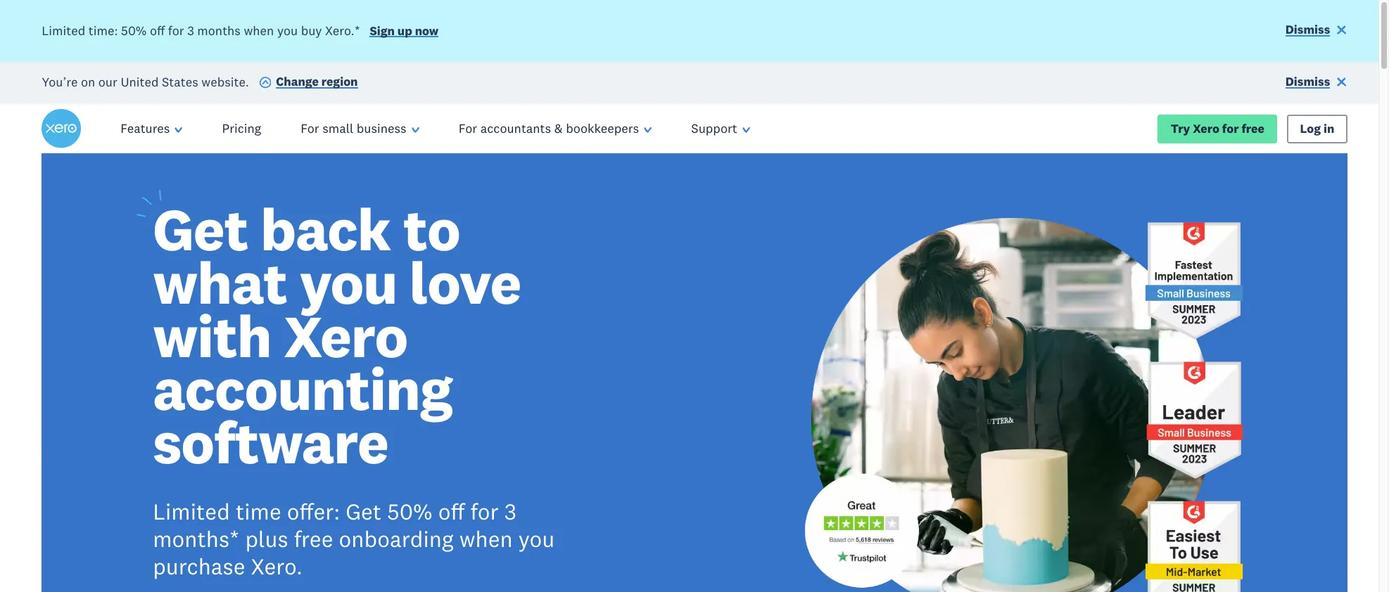 Task type: vqa. For each thing, say whether or not it's contained in the screenshot.
3 to the right
yes



Task type: describe. For each thing, give the bounding box(es) containing it.
for accountants & bookkeepers button
[[439, 104, 672, 154]]

states
[[162, 73, 198, 90]]

xero.*
[[325, 22, 360, 39]]

for for for accountants & bookkeepers
[[459, 121, 477, 137]]

time:
[[89, 22, 118, 39]]

get inside limited time offer: get 50% off for 3 months* plus free onboarding when you purchase xero.
[[346, 498, 382, 526]]

log
[[1301, 121, 1321, 136]]

region
[[322, 74, 358, 90]]

onboarding
[[339, 525, 454, 553]]

features
[[121, 121, 170, 137]]

with
[[153, 299, 271, 373]]

software
[[153, 405, 388, 479]]

for inside limited time offer: get 50% off for 3 months* plus free onboarding when you purchase xero.
[[471, 498, 499, 526]]

log in
[[1301, 121, 1335, 136]]

a xero user decorating a cake with blue icing. social proof badges surrounding the circular image. image
[[709, 154, 1348, 593]]

limited time: 50% off for 3 months when you buy xero.*
[[42, 22, 360, 39]]

change region
[[276, 74, 358, 90]]

2 horizontal spatial for
[[1223, 121, 1239, 136]]

dismiss button for limited time: 50% off for 3 months when you buy xero.*
[[1286, 21, 1348, 41]]

purchase
[[153, 552, 245, 581]]

try xero for free link
[[1158, 115, 1278, 144]]

back
[[261, 192, 391, 266]]

1 horizontal spatial xero
[[1193, 121, 1220, 136]]

0 horizontal spatial 50%
[[121, 22, 147, 39]]

xero.
[[251, 552, 303, 581]]

buy
[[301, 22, 322, 39]]

limited time offer: get 50% off for 3 months* plus free onboarding when you purchase xero.
[[153, 498, 555, 581]]

try xero for free
[[1171, 121, 1265, 136]]

1 horizontal spatial free
[[1242, 121, 1265, 136]]

up
[[398, 23, 412, 39]]

0 horizontal spatial off
[[150, 22, 165, 39]]

sign
[[370, 23, 395, 39]]

3 inside limited time offer: get 50% off for 3 months* plus free onboarding when you purchase xero.
[[505, 498, 517, 526]]

support button
[[672, 104, 770, 154]]

accountants
[[481, 121, 551, 137]]

offer:
[[287, 498, 340, 526]]

0 vertical spatial get
[[153, 192, 248, 266]]

off inside limited time offer: get 50% off for 3 months* plus free onboarding when you purchase xero.
[[438, 498, 465, 526]]

features button
[[101, 104, 202, 154]]

pricing link
[[202, 104, 281, 154]]

what
[[153, 246, 287, 320]]

0 horizontal spatial 3
[[187, 22, 194, 39]]



Task type: locate. For each thing, give the bounding box(es) containing it.
website.
[[202, 73, 249, 90]]

xero inside back to what you love with xero accounting software
[[284, 299, 408, 373]]

try
[[1171, 121, 1191, 136]]

0 vertical spatial 50%
[[121, 22, 147, 39]]

1 vertical spatial free
[[294, 525, 333, 553]]

free right plus on the bottom of the page
[[294, 525, 333, 553]]

0 vertical spatial off
[[150, 22, 165, 39]]

3
[[187, 22, 194, 39], [505, 498, 517, 526]]

business
[[357, 121, 407, 137]]

1 vertical spatial 3
[[505, 498, 517, 526]]

limited left time:
[[42, 22, 85, 39]]

50%
[[121, 22, 147, 39], [387, 498, 433, 526]]

accounting
[[153, 352, 453, 426]]

1 vertical spatial 50%
[[387, 498, 433, 526]]

1 vertical spatial xero
[[284, 299, 408, 373]]

dismiss for limited time: 50% off for 3 months when you buy xero.*
[[1286, 22, 1331, 37]]

support
[[692, 121, 738, 137]]

0 vertical spatial when
[[244, 22, 274, 39]]

dismiss button
[[1286, 21, 1348, 41], [1286, 74, 1348, 93]]

off
[[150, 22, 165, 39], [438, 498, 465, 526]]

sign up now
[[370, 23, 439, 39]]

pricing
[[222, 121, 261, 137]]

0 vertical spatial xero
[[1193, 121, 1220, 136]]

1 dismiss from the top
[[1286, 22, 1331, 37]]

sign up now link
[[370, 23, 439, 42]]

limited for limited time: 50% off for 3 months when you buy xero.*
[[42, 22, 85, 39]]

0 horizontal spatial limited
[[42, 22, 85, 39]]

time
[[236, 498, 281, 526]]

1 horizontal spatial for
[[459, 121, 477, 137]]

you're on our united states website.
[[42, 73, 249, 90]]

get
[[153, 192, 248, 266], [346, 498, 382, 526]]

2 for from the left
[[459, 121, 477, 137]]

0 horizontal spatial xero
[[284, 299, 408, 373]]

for
[[168, 22, 184, 39], [1223, 121, 1239, 136], [471, 498, 499, 526]]

for for for small business
[[301, 121, 319, 137]]

for
[[301, 121, 319, 137], [459, 121, 477, 137]]

now
[[415, 23, 439, 39]]

free inside limited time offer: get 50% off for 3 months* plus free onboarding when you purchase xero.
[[294, 525, 333, 553]]

1 horizontal spatial 3
[[505, 498, 517, 526]]

2 vertical spatial you
[[519, 525, 555, 553]]

1 vertical spatial when
[[460, 525, 513, 553]]

limited inside limited time offer: get 50% off for 3 months* plus free onboarding when you purchase xero.
[[153, 498, 230, 526]]

1 vertical spatial for
[[1223, 121, 1239, 136]]

0 vertical spatial dismiss button
[[1286, 21, 1348, 41]]

1 dismiss button from the top
[[1286, 21, 1348, 41]]

in
[[1324, 121, 1335, 136]]

0 vertical spatial for
[[168, 22, 184, 39]]

months*
[[153, 525, 240, 553]]

for left accountants
[[459, 121, 477, 137]]

log in link
[[1288, 115, 1348, 144]]

xero homepage image
[[42, 109, 81, 149]]

1 horizontal spatial get
[[346, 498, 382, 526]]

plus
[[245, 525, 288, 553]]

dismiss for you're on our united states website.
[[1286, 74, 1331, 90]]

love
[[410, 246, 521, 320]]

0 vertical spatial free
[[1242, 121, 1265, 136]]

1 horizontal spatial off
[[438, 498, 465, 526]]

1 vertical spatial limited
[[153, 498, 230, 526]]

0 horizontal spatial get
[[153, 192, 248, 266]]

0 vertical spatial dismiss
[[1286, 22, 1331, 37]]

when inside limited time offer: get 50% off for 3 months* plus free onboarding when you purchase xero.
[[460, 525, 513, 553]]

1 vertical spatial dismiss button
[[1286, 74, 1348, 93]]

1 vertical spatial dismiss
[[1286, 74, 1331, 90]]

bookkeepers
[[566, 121, 639, 137]]

limited
[[42, 22, 85, 39], [153, 498, 230, 526]]

united
[[121, 73, 159, 90]]

0 horizontal spatial for
[[301, 121, 319, 137]]

0 vertical spatial limited
[[42, 22, 85, 39]]

to
[[403, 192, 460, 266]]

0 horizontal spatial when
[[244, 22, 274, 39]]

change
[[276, 74, 319, 90]]

dismiss
[[1286, 22, 1331, 37], [1286, 74, 1331, 90]]

change region button
[[259, 74, 358, 93]]

xero
[[1193, 121, 1220, 136], [284, 299, 408, 373]]

50% inside limited time offer: get 50% off for 3 months* plus free onboarding when you purchase xero.
[[387, 498, 433, 526]]

1 horizontal spatial limited
[[153, 498, 230, 526]]

1 horizontal spatial 50%
[[387, 498, 433, 526]]

dismiss button for you're on our united states website.
[[1286, 74, 1348, 93]]

0 horizontal spatial for
[[168, 22, 184, 39]]

2 vertical spatial for
[[471, 498, 499, 526]]

1 for from the left
[[301, 121, 319, 137]]

0 vertical spatial 3
[[187, 22, 194, 39]]

&
[[554, 121, 563, 137]]

limited for limited time offer: get 50% off for 3 months* plus free onboarding when you purchase xero.
[[153, 498, 230, 526]]

you're
[[42, 73, 78, 90]]

1 vertical spatial get
[[346, 498, 382, 526]]

0 horizontal spatial you
[[277, 22, 298, 39]]

limited up 'purchase'
[[153, 498, 230, 526]]

for small business button
[[281, 104, 439, 154]]

for left small
[[301, 121, 319, 137]]

0 vertical spatial you
[[277, 22, 298, 39]]

for small business
[[301, 121, 407, 137]]

months
[[197, 22, 241, 39]]

free left log
[[1242, 121, 1265, 136]]

2 horizontal spatial you
[[519, 525, 555, 553]]

when
[[244, 22, 274, 39], [460, 525, 513, 553]]

on
[[81, 73, 95, 90]]

back to what you love with xero accounting software
[[153, 192, 521, 479]]

0 horizontal spatial free
[[294, 525, 333, 553]]

2 dismiss from the top
[[1286, 74, 1331, 90]]

1 vertical spatial off
[[438, 498, 465, 526]]

free
[[1242, 121, 1265, 136], [294, 525, 333, 553]]

1 vertical spatial you
[[300, 246, 397, 320]]

2 dismiss button from the top
[[1286, 74, 1348, 93]]

you inside limited time offer: get 50% off for 3 months* plus free onboarding when you purchase xero.
[[519, 525, 555, 553]]

1 horizontal spatial when
[[460, 525, 513, 553]]

our
[[98, 73, 117, 90]]

you
[[277, 22, 298, 39], [300, 246, 397, 320], [519, 525, 555, 553]]

for accountants & bookkeepers
[[459, 121, 639, 137]]

1 horizontal spatial for
[[471, 498, 499, 526]]

1 horizontal spatial you
[[300, 246, 397, 320]]

small
[[323, 121, 354, 137]]

you inside back to what you love with xero accounting software
[[300, 246, 397, 320]]



